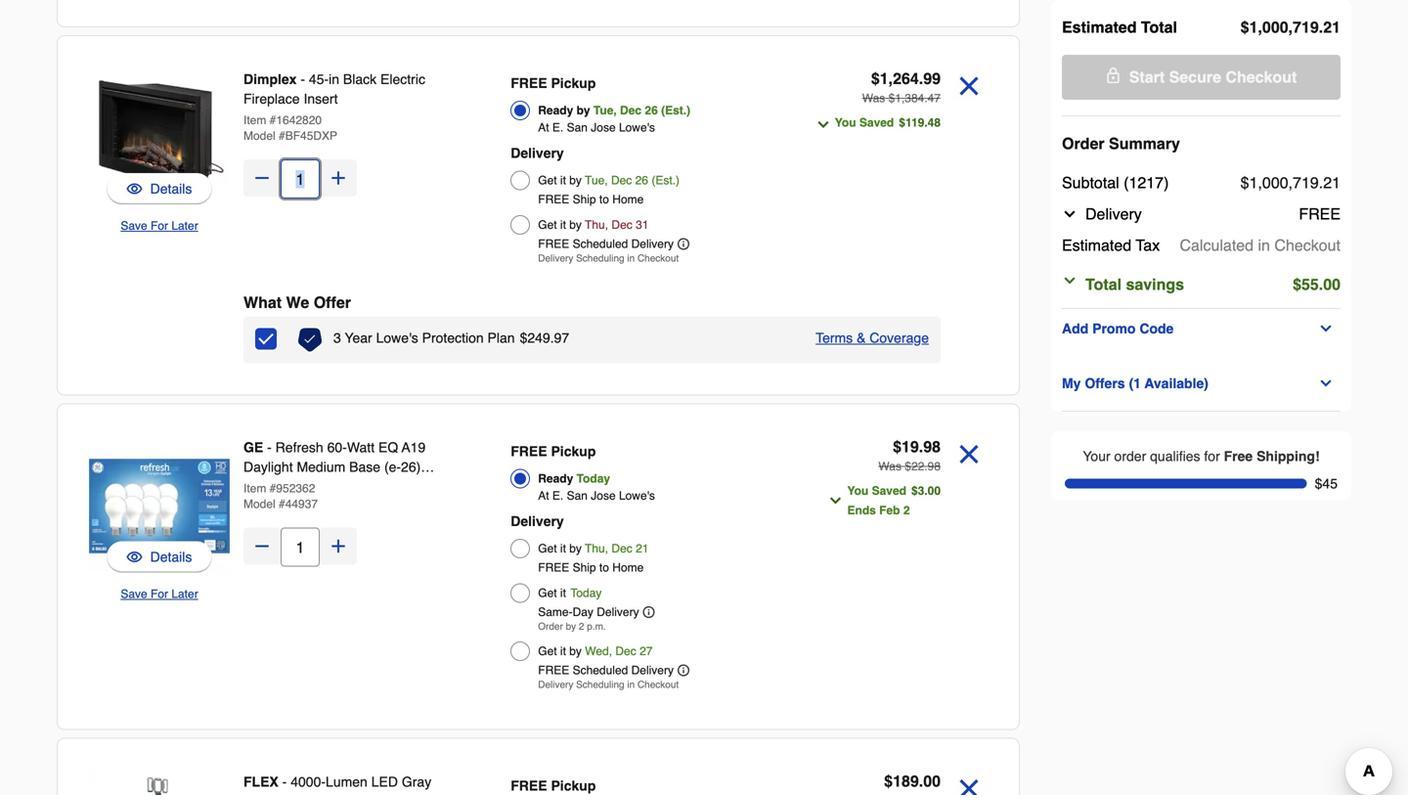 Task type: vqa. For each thing, say whether or not it's contained in the screenshot.
Daylight
yes



Task type: describe. For each thing, give the bounding box(es) containing it.
san for 19
[[567, 489, 588, 503]]

model for 19
[[244, 497, 276, 511]]

stepper number input field with increment and decrement buttons number field for minus icon
[[281, 528, 320, 567]]

my
[[1062, 376, 1081, 391]]

2 inside you saved $ 3 .00 ends feb 2
[[904, 504, 910, 517]]

pack)
[[421, 479, 456, 494]]

dimplex -
[[244, 71, 309, 87]]

60-
[[327, 440, 347, 455]]

fireplace
[[244, 91, 300, 107]]

21 inside option group
[[636, 542, 649, 556]]

checkout up 55
[[1275, 236, 1341, 254]]

ready today
[[538, 472, 610, 486]]

it for wed, dec 27
[[560, 645, 566, 658]]

delivery down "subtotal (1217)"
[[1086, 205, 1142, 223]]

terms & coverage
[[816, 330, 929, 346]]

delivery scheduling in checkout for thu,
[[538, 253, 679, 264]]

$ 1,000,719 . 21 for (1217)
[[1241, 174, 1341, 192]]

in inside 45-in black electric fireplace insert
[[329, 71, 339, 87]]

secure image
[[1106, 67, 1122, 83]]

ge -
[[244, 440, 276, 455]]

3 pickup from the top
[[551, 778, 596, 794]]

electric
[[381, 71, 425, 87]]

0 vertical spatial 98
[[924, 438, 941, 456]]

code
[[1140, 321, 1174, 336]]

$ 19 . 98 was $ 22 . 98
[[879, 438, 941, 473]]

flex -
[[244, 774, 291, 790]]

4000-lumen led gray battery-operated and plug-in rechargeable stand work light image
[[89, 770, 230, 795]]

shipping!
[[1257, 448, 1320, 464]]

order by 2 p.m.
[[538, 621, 606, 632]]

save for 19
[[121, 587, 147, 601]]

19
[[902, 438, 919, 456]]

base
[[349, 459, 381, 475]]

subtotal (1217)
[[1062, 174, 1169, 192]]

a19
[[402, 440, 426, 455]]

1,384
[[895, 91, 925, 105]]

your
[[1083, 448, 1111, 464]]

get it today
[[538, 586, 602, 600]]

thu, for thu, dec 21
[[585, 542, 608, 556]]

chevron down image inside "add promo code" link
[[1319, 321, 1334, 336]]

in down get it by wed, dec 27
[[627, 679, 635, 691]]

same-day delivery
[[538, 605, 639, 619]]

dimmable
[[244, 479, 305, 494]]

led inside refresh 60-watt eq a19 daylight medium base (e-26) dimmable led light bulb (8-pack)
[[309, 479, 336, 494]]

promo
[[1093, 321, 1136, 336]]

estimated tax
[[1062, 236, 1160, 254]]

order for order summary
[[1062, 134, 1105, 153]]

(1
[[1129, 376, 1141, 391]]

1 vertical spatial 26
[[635, 174, 648, 187]]

operated
[[291, 794, 346, 795]]

55
[[1302, 275, 1319, 293]]

2 inside option group
[[579, 621, 584, 632]]

$ 189 .00
[[884, 772, 941, 790]]

dec for 26
[[611, 174, 632, 187]]

offer
[[314, 293, 351, 312]]

details for 19
[[150, 549, 192, 565]]

to for 1,264
[[599, 193, 609, 206]]

for
[[1204, 448, 1220, 464]]

0 horizontal spatial 3
[[334, 330, 341, 346]]

savings
[[1126, 275, 1185, 293]]

delivery down ready today
[[511, 513, 564, 529]]

- for 1,264
[[301, 71, 305, 87]]

$ inside you saved $ 3 .00 ends feb 2
[[912, 484, 918, 498]]

estimated for estimated total
[[1062, 18, 1137, 36]]

#44937
[[279, 497, 318, 511]]

for for 19
[[151, 587, 168, 601]]

e. for 19
[[553, 489, 564, 503]]

for for 1,264
[[151, 219, 168, 233]]

you for 1,264
[[835, 116, 856, 130]]

- for 19
[[267, 440, 272, 455]]

at e. san jose lowe's for 19
[[538, 489, 655, 503]]

and
[[349, 794, 372, 795]]

dec up get it by tue, dec 26 (est.) on the left
[[620, 104, 642, 117]]

order
[[1115, 448, 1147, 464]]

(1217)
[[1124, 174, 1169, 192]]

45-in black electric fireplace insert
[[244, 71, 425, 107]]

4000-
[[291, 774, 326, 790]]

48
[[928, 116, 941, 130]]

ge
[[244, 440, 263, 455]]

subtotal
[[1062, 174, 1120, 192]]

delivery down 27
[[631, 664, 674, 677]]

$45
[[1315, 476, 1338, 492]]

details for 1,264
[[150, 181, 192, 197]]

dec for 27
[[616, 645, 636, 658]]

0 vertical spatial 26
[[645, 104, 658, 117]]

by down day
[[566, 621, 576, 632]]

3 year lowe's protection plan $ 249 . 97
[[334, 330, 569, 346]]

feb
[[879, 504, 900, 517]]

99
[[924, 69, 941, 88]]

delivery down get it by wed, dec 27
[[538, 679, 574, 691]]

get it by thu, dec 21
[[538, 542, 649, 556]]

it for thu, dec 31
[[560, 218, 566, 232]]

1 vertical spatial lowe's
[[376, 330, 418, 346]]

free pickup for 1,264
[[511, 75, 596, 91]]

order summary
[[1062, 134, 1180, 153]]

97
[[554, 330, 569, 346]]

jose for 19
[[591, 489, 616, 503]]

later for 1,264
[[171, 219, 198, 233]]

refresh 60-watt eq a19 daylight medium base (e-26) dimmable led light bulb (8-pack)
[[244, 440, 456, 494]]

chevron down image inside my offers (1 available) link
[[1319, 376, 1334, 391]]

checkout down the 31
[[638, 253, 679, 264]]

plan
[[488, 330, 515, 346]]

thu, for thu, dec 31
[[585, 218, 608, 232]]

get for get it by wed, dec 27
[[538, 645, 557, 658]]

get for get it by thu, dec 31
[[538, 218, 557, 232]]

2 vertical spatial -
[[282, 774, 287, 790]]

plus image
[[329, 168, 348, 188]]

add promo code
[[1062, 321, 1174, 336]]

order for order by 2 p.m.
[[538, 621, 563, 632]]

offers
[[1085, 376, 1125, 391]]

option group for 1,264
[[511, 69, 782, 269]]

#1642820
[[270, 113, 322, 127]]

terms & coverage button
[[816, 328, 929, 348]]

1 vertical spatial chevron down image
[[1062, 273, 1078, 289]]

lowe's for 19
[[619, 489, 655, 503]]

what we offer
[[244, 293, 351, 312]]

4000-lumen led gray battery-operated and plug-i
[[244, 774, 437, 795]]

at e. san jose lowe's for 1,264
[[538, 121, 655, 134]]

qualifies
[[1150, 448, 1201, 464]]

insert
[[304, 91, 338, 107]]

get it by tue, dec 26 (est.)
[[538, 174, 680, 187]]

.00 for $ 189 .00
[[919, 772, 941, 790]]

item for 19
[[244, 482, 266, 495]]

#bf45dxp
[[279, 129, 337, 143]]

chevron down image left the ends
[[828, 493, 844, 509]]

light
[[339, 479, 369, 494]]

delivery down get it by thu, dec 31
[[538, 253, 574, 264]]

47
[[928, 91, 941, 105]]

3 free pickup from the top
[[511, 778, 596, 794]]

estimated for estimated tax
[[1062, 236, 1132, 254]]

coverage
[[870, 330, 929, 346]]

3 inside you saved $ 3 .00 ends feb 2
[[918, 484, 925, 498]]

scheduling for wed,
[[576, 679, 625, 691]]

save for 1,264
[[121, 219, 147, 233]]

protection
[[422, 330, 484, 346]]

remove item image
[[953, 438, 986, 471]]

delivery up p.m.
[[597, 605, 639, 619]]

delivery up get it by tue, dec 26 (est.) on the left
[[511, 145, 564, 161]]

1 vertical spatial (est.)
[[652, 174, 680, 187]]

quickview image
[[127, 547, 142, 567]]

by for wed, dec 27
[[569, 645, 582, 658]]

$ 1,264 . 99 was $ 1,384 . 47
[[862, 69, 941, 105]]

lowe's for 1,264
[[619, 121, 655, 134]]

stepper number input field with increment and decrement buttons number field for minus image
[[281, 159, 320, 199]]

free ship to home for 19
[[538, 561, 644, 575]]

medium
[[297, 459, 346, 475]]

it for tue, dec 26
[[560, 174, 566, 187]]

pickup for 1,264
[[551, 75, 596, 91]]

249
[[528, 330, 550, 346]]

2 vertical spatial info image
[[678, 665, 690, 676]]

get it by wed, dec 27
[[538, 645, 653, 658]]

by for tue, dec 26
[[569, 174, 582, 187]]

1 remove item image from the top
[[953, 69, 986, 103]]

by for thu, dec 21
[[569, 542, 582, 556]]

dec for 21
[[612, 542, 633, 556]]

scheduled for wed,
[[573, 664, 628, 677]]

21 for subtotal (1217)
[[1324, 174, 1341, 192]]

26)
[[401, 459, 421, 475]]

my offers (1 available)
[[1062, 376, 1209, 391]]

1,264
[[880, 69, 919, 88]]

free
[[1224, 448, 1253, 464]]

pickup for 19
[[551, 444, 596, 459]]

calculated
[[1180, 236, 1254, 254]]

31
[[636, 218, 649, 232]]

at for 1,264
[[538, 121, 549, 134]]

at for 19
[[538, 489, 549, 503]]

1 vertical spatial tue,
[[585, 174, 608, 187]]

add
[[1062, 321, 1089, 336]]

terms
[[816, 330, 853, 346]]

get for get it by tue, dec 26 (est.)
[[538, 174, 557, 187]]

battery-
[[244, 794, 291, 795]]

lumen
[[326, 774, 368, 790]]



Task type: locate. For each thing, give the bounding box(es) containing it.
you saved $ 3 .00 ends feb 2
[[847, 484, 941, 517]]

1 scheduling from the top
[[576, 253, 625, 264]]

1 vertical spatial for
[[151, 587, 168, 601]]

it for today
[[560, 586, 566, 600]]

45-in black electric fireplace insert image
[[89, 67, 230, 208]]

by up get it by thu, dec 31
[[569, 174, 582, 187]]

at e. san jose lowe's down the ready by tue, dec 26 (est.)
[[538, 121, 655, 134]]

my offers (1 available) link
[[1062, 372, 1341, 395]]

scheduled for thu,
[[573, 237, 628, 251]]

save for later button for 19
[[121, 584, 198, 604]]

bulb
[[373, 479, 400, 494]]

get down order by 2 p.m.
[[538, 645, 557, 658]]

0 vertical spatial at e. san jose lowe's
[[538, 121, 655, 134]]

black
[[343, 71, 377, 87]]

total
[[1141, 18, 1178, 36], [1086, 275, 1122, 293]]

0 vertical spatial led
[[309, 479, 336, 494]]

1 vertical spatial save for later button
[[121, 584, 198, 604]]

chevron down image left you saved $ 119 . 48
[[816, 117, 831, 133]]

today
[[577, 472, 610, 486], [571, 586, 602, 600]]

free scheduled delivery down wed,
[[538, 664, 674, 677]]

1 vertical spatial delivery scheduling in checkout
[[538, 679, 679, 691]]

3 left year
[[334, 330, 341, 346]]

1 vertical spatial 3
[[918, 484, 925, 498]]

0 vertical spatial $ 1,000,719 . 21
[[1241, 18, 1341, 36]]

save for later button
[[121, 216, 198, 236], [121, 584, 198, 604]]

free scheduled delivery for thu,
[[538, 237, 674, 251]]

lowe's down the ready by tue, dec 26 (est.)
[[619, 121, 655, 134]]

0 vertical spatial ready
[[538, 104, 573, 117]]

$ 55 .00
[[1293, 275, 1341, 293]]

0 vertical spatial free ship to home
[[538, 193, 644, 206]]

1 to from the top
[[599, 193, 609, 206]]

save for later for 19
[[121, 587, 198, 601]]

2 free pickup from the top
[[511, 444, 596, 459]]

free ship to home down get it by thu, dec 21
[[538, 561, 644, 575]]

start
[[1129, 68, 1165, 86]]

start secure checkout button
[[1062, 55, 1341, 100]]

free scheduled delivery
[[538, 237, 674, 251], [538, 664, 674, 677]]

lowe's right year
[[376, 330, 418, 346]]

option group
[[511, 69, 782, 269], [511, 438, 782, 696]]

2 item from the top
[[244, 482, 266, 495]]

estimated total
[[1062, 18, 1178, 36]]

chevron down image
[[816, 117, 831, 133], [1062, 273, 1078, 289]]

you inside you saved $ 3 .00 ends feb 2
[[847, 484, 869, 498]]

lowe's
[[619, 121, 655, 134], [376, 330, 418, 346], [619, 489, 655, 503]]

2 vertical spatial 21
[[636, 542, 649, 556]]

2 option group from the top
[[511, 438, 782, 696]]

1 vertical spatial save
[[121, 587, 147, 601]]

ready for 19
[[538, 472, 573, 486]]

home down get it by tue, dec 26 (est.) on the left
[[613, 193, 644, 206]]

4 get from the top
[[538, 586, 557, 600]]

was for 19
[[879, 460, 902, 473]]

2 remove item image from the top
[[953, 772, 986, 795]]

later down 'refresh 60-watt eq a19 daylight medium base (e-26) dimmable led light bulb (8-pack)' image
[[171, 587, 198, 601]]

1 vertical spatial at
[[538, 489, 549, 503]]

model inside item #952362 model #44937
[[244, 497, 276, 511]]

day
[[573, 605, 594, 619]]

led down 'medium'
[[309, 479, 336, 494]]

1 vertical spatial ready
[[538, 472, 573, 486]]

1 vertical spatial saved
[[872, 484, 907, 498]]

ship for 1,264
[[573, 193, 596, 206]]

ship for 19
[[573, 561, 596, 575]]

calculated in checkout
[[1180, 236, 1341, 254]]

chevron down image down 'subtotal'
[[1062, 206, 1078, 222]]

wed,
[[585, 645, 612, 658]]

1 vertical spatial 2
[[579, 621, 584, 632]]

3 it from the top
[[560, 542, 566, 556]]

details right quickview icon at the left of the page
[[150, 549, 192, 565]]

1 vertical spatial total
[[1086, 275, 1122, 293]]

secure
[[1169, 68, 1222, 86]]

to for 19
[[599, 561, 609, 575]]

2 ship from the top
[[573, 561, 596, 575]]

to down get it by thu, dec 21
[[599, 561, 609, 575]]

it up get it today
[[560, 542, 566, 556]]

1 model from the top
[[244, 129, 276, 143]]

1 vertical spatial later
[[171, 587, 198, 601]]

today up same-day delivery
[[571, 586, 602, 600]]

led inside 4000-lumen led gray battery-operated and plug-i
[[371, 774, 398, 790]]

1 vertical spatial info image
[[643, 606, 655, 618]]

home for 1,264
[[613, 193, 644, 206]]

saved inside you saved $ 3 .00 ends feb 2
[[872, 484, 907, 498]]

it up same-
[[560, 586, 566, 600]]

1 vertical spatial thu,
[[585, 542, 608, 556]]

0 vertical spatial for
[[151, 219, 168, 233]]

protection plan filled image
[[298, 328, 322, 352]]

pickup
[[551, 75, 596, 91], [551, 444, 596, 459], [551, 778, 596, 794]]

was left 22
[[879, 460, 902, 473]]

delivery scheduling in checkout down get it by thu, dec 31
[[538, 253, 679, 264]]

chevron down image down $ 55 .00
[[1319, 321, 1334, 336]]

1 at from the top
[[538, 121, 549, 134]]

0 vertical spatial 2
[[904, 504, 910, 517]]

$ 1,000,719 . 21 up "calculated in checkout"
[[1241, 174, 1341, 192]]

1 thu, from the top
[[585, 218, 608, 232]]

(est.)
[[661, 104, 691, 117], [652, 174, 680, 187]]

1 vertical spatial led
[[371, 774, 398, 790]]

dec up same-day delivery
[[612, 542, 633, 556]]

1,000,719 up start secure checkout
[[1250, 18, 1319, 36]]

it down order by 2 p.m.
[[560, 645, 566, 658]]

total savings
[[1086, 275, 1185, 293]]

1 vertical spatial item
[[244, 482, 266, 495]]

0 vertical spatial thu,
[[585, 218, 608, 232]]

remove item image
[[953, 69, 986, 103], [953, 772, 986, 795]]

0 vertical spatial model
[[244, 129, 276, 143]]

1 e. from the top
[[553, 121, 564, 134]]

1 free pickup from the top
[[511, 75, 596, 91]]

saved for 19
[[872, 484, 907, 498]]

ready for 1,264
[[538, 104, 573, 117]]

led up plug- on the bottom left
[[371, 774, 398, 790]]

1 vertical spatial free scheduled delivery
[[538, 664, 674, 677]]

1 vertical spatial 21
[[1324, 174, 1341, 192]]

dimplex
[[244, 71, 297, 87]]

1 vertical spatial stepper number input field with increment and decrement buttons number field
[[281, 528, 320, 567]]

1 details from the top
[[150, 181, 192, 197]]

was for 1,264
[[862, 91, 885, 105]]

item down fireplace
[[244, 113, 266, 127]]

refresh 60-watt eq a19 daylight medium base (e-26) dimmable led light bulb (8-pack) image
[[89, 436, 230, 577]]

1 horizontal spatial led
[[371, 774, 398, 790]]

0 vertical spatial san
[[567, 121, 588, 134]]

san for 1,264
[[567, 121, 588, 134]]

it
[[560, 174, 566, 187], [560, 218, 566, 232], [560, 542, 566, 556], [560, 586, 566, 600], [560, 645, 566, 658]]

.00
[[1319, 275, 1341, 293], [925, 484, 941, 498], [919, 772, 941, 790]]

stepper number input field with increment and decrement buttons number field right minus icon
[[281, 528, 320, 567]]

1 delivery scheduling in checkout from the top
[[538, 253, 679, 264]]

0 vertical spatial free pickup
[[511, 75, 596, 91]]

free ship to home for 1,264
[[538, 193, 644, 206]]

2 save from the top
[[121, 587, 147, 601]]

2 it from the top
[[560, 218, 566, 232]]

flex
[[244, 774, 279, 790]]

save for later button down quickview image
[[121, 216, 198, 236]]

1 horizontal spatial 2
[[904, 504, 910, 517]]

1 vertical spatial e.
[[553, 489, 564, 503]]

0 vertical spatial jose
[[591, 121, 616, 134]]

2 scheduled from the top
[[573, 664, 628, 677]]

jose for 1,264
[[591, 121, 616, 134]]

0 vertical spatial save for later button
[[121, 216, 198, 236]]

21 for estimated total
[[1324, 18, 1341, 36]]

save for later button for 1,264
[[121, 216, 198, 236]]

total up start
[[1141, 18, 1178, 36]]

thu, up get it today
[[585, 542, 608, 556]]

1 item from the top
[[244, 113, 266, 127]]

remove item image right $ 189 .00
[[953, 772, 986, 795]]

get for get it by thu, dec 21
[[538, 542, 557, 556]]

0 vertical spatial saved
[[860, 116, 894, 130]]

2 thu, from the top
[[585, 542, 608, 556]]

by
[[577, 104, 590, 117], [569, 174, 582, 187], [569, 218, 582, 232], [569, 542, 582, 556], [566, 621, 576, 632], [569, 645, 582, 658]]

1,000,719 up "calculated in checkout"
[[1250, 174, 1319, 192]]

ship down get it by thu, dec 21
[[573, 561, 596, 575]]

home
[[613, 193, 644, 206], [613, 561, 644, 575]]

details button
[[107, 173, 212, 204], [127, 179, 192, 199], [107, 541, 212, 573], [127, 547, 192, 567]]

1 vertical spatial scheduling
[[576, 679, 625, 691]]

delivery scheduling in checkout down wed,
[[538, 679, 679, 691]]

1 later from the top
[[171, 219, 198, 233]]

1 for from the top
[[151, 219, 168, 233]]

get it by thu, dec 31
[[538, 218, 649, 232]]

saved for 1,264
[[860, 116, 894, 130]]

1 save from the top
[[121, 219, 147, 233]]

model inside item #1642820 model #bf45dxp
[[244, 129, 276, 143]]

it for thu, dec 21
[[560, 542, 566, 556]]

refresh
[[276, 440, 323, 455]]

1 horizontal spatial order
[[1062, 134, 1105, 153]]

order up 'subtotal'
[[1062, 134, 1105, 153]]

was inside $ 1,264 . 99 was $ 1,384 . 47
[[862, 91, 885, 105]]

0 vertical spatial free scheduled delivery
[[538, 237, 674, 251]]

delivery scheduling in checkout for wed,
[[538, 679, 679, 691]]

(est.) up get it by tue, dec 26 (est.) on the left
[[661, 104, 691, 117]]

1 vertical spatial free ship to home
[[538, 561, 644, 575]]

1 save for later button from the top
[[121, 216, 198, 236]]

1,000,719 for estimated total
[[1250, 18, 1319, 36]]

26 up get it by tue, dec 26 (est.) on the left
[[645, 104, 658, 117]]

98 right 19
[[924, 438, 941, 456]]

save down quickview icon at the left of the page
[[121, 587, 147, 601]]

0 horizontal spatial 2
[[579, 621, 584, 632]]

by up get it today
[[569, 542, 582, 556]]

1 vertical spatial scheduled
[[573, 664, 628, 677]]

free pickup for 19
[[511, 444, 596, 459]]

info image for 19
[[643, 606, 655, 618]]

item inside item #1642820 model #bf45dxp
[[244, 113, 266, 127]]

model down dimmable
[[244, 497, 276, 511]]

0 vertical spatial you
[[835, 116, 856, 130]]

Stepper number input field with increment and decrement buttons number field
[[281, 159, 320, 199], [281, 528, 320, 567]]

2 vertical spatial free pickup
[[511, 778, 596, 794]]

45-
[[309, 71, 329, 87]]

2 delivery scheduling in checkout from the top
[[538, 679, 679, 691]]

model for 1,264
[[244, 129, 276, 143]]

free
[[511, 75, 547, 91], [538, 193, 569, 206], [1299, 205, 1341, 223], [538, 237, 569, 251], [511, 444, 547, 459], [538, 561, 569, 575], [538, 664, 569, 677], [511, 778, 547, 794]]

item #1642820 model #bf45dxp
[[244, 113, 337, 143]]

2 san from the top
[[567, 489, 588, 503]]

free scheduled delivery for wed,
[[538, 664, 674, 677]]

1 vertical spatial to
[[599, 561, 609, 575]]

total down estimated tax
[[1086, 275, 1122, 293]]

san
[[567, 121, 588, 134], [567, 489, 588, 503]]

item for 1,264
[[244, 113, 266, 127]]

1 free scheduled delivery from the top
[[538, 237, 674, 251]]

quickview image
[[127, 179, 142, 199]]

2 $ 1,000,719 . 21 from the top
[[1241, 174, 1341, 192]]

0 horizontal spatial chevron down image
[[816, 117, 831, 133]]

(8-
[[404, 479, 421, 494]]

0 vertical spatial e.
[[553, 121, 564, 134]]

0 horizontal spatial total
[[1086, 275, 1122, 293]]

2 at e. san jose lowe's from the top
[[538, 489, 655, 503]]

2 vertical spatial pickup
[[551, 778, 596, 794]]

order
[[1062, 134, 1105, 153], [538, 621, 563, 632]]

0 vertical spatial option group
[[511, 69, 782, 269]]

3 get from the top
[[538, 542, 557, 556]]

by for thu, dec 31
[[569, 218, 582, 232]]

tue,
[[594, 104, 617, 117], [585, 174, 608, 187]]

1 san from the top
[[567, 121, 588, 134]]

0 vertical spatial save
[[121, 219, 147, 233]]

2 ready from the top
[[538, 472, 573, 486]]

watt
[[347, 440, 375, 455]]

0 vertical spatial pickup
[[551, 75, 596, 91]]

item inside item #952362 model #44937
[[244, 482, 266, 495]]

item #952362 model #44937
[[244, 482, 318, 511]]

2 at from the top
[[538, 489, 549, 503]]

2 free scheduled delivery from the top
[[538, 664, 674, 677]]

.
[[1319, 18, 1324, 36], [919, 69, 924, 88], [925, 91, 928, 105], [925, 116, 928, 130], [1319, 174, 1324, 192], [550, 330, 554, 346], [919, 438, 924, 456], [925, 460, 928, 473]]

at e. san jose lowe's
[[538, 121, 655, 134], [538, 489, 655, 503]]

0 vertical spatial tue,
[[594, 104, 617, 117]]

0 vertical spatial .00
[[1319, 275, 1341, 293]]

home down get it by thu, dec 21
[[613, 561, 644, 575]]

checkout right secure
[[1226, 68, 1297, 86]]

lowe's up get it by thu, dec 21
[[619, 489, 655, 503]]

(est.) down the ready by tue, dec 26 (est.)
[[652, 174, 680, 187]]

0 vertical spatial estimated
[[1062, 18, 1137, 36]]

order inside option group
[[538, 621, 563, 632]]

ready up get it by thu, dec 21
[[538, 472, 573, 486]]

info image for 1,264
[[678, 238, 690, 250]]

0 horizontal spatial led
[[309, 479, 336, 494]]

2 stepper number input field with increment and decrement buttons number field from the top
[[281, 528, 320, 567]]

1 free ship to home from the top
[[538, 193, 644, 206]]

get
[[538, 174, 557, 187], [538, 218, 557, 232], [538, 542, 557, 556], [538, 586, 557, 600], [538, 645, 557, 658]]

2 for from the top
[[151, 587, 168, 601]]

get for get it today
[[538, 586, 557, 600]]

0 horizontal spatial order
[[538, 621, 563, 632]]

save for later for 1,264
[[121, 219, 198, 233]]

1 vertical spatial order
[[538, 621, 563, 632]]

.00 for $ 55 .00
[[1319, 275, 1341, 293]]

- left 45-
[[301, 71, 305, 87]]

5 get from the top
[[538, 645, 557, 658]]

2 1,000,719 from the top
[[1250, 174, 1319, 192]]

1 vertical spatial remove item image
[[953, 772, 986, 795]]

1 vertical spatial free pickup
[[511, 444, 596, 459]]

minus image
[[252, 168, 272, 188]]

1 save for later from the top
[[121, 219, 198, 233]]

your order qualifies for free shipping!
[[1083, 448, 1320, 464]]

free ship to home
[[538, 193, 644, 206], [538, 561, 644, 575]]

option group for 19
[[511, 438, 782, 696]]

it up get it by thu, dec 31
[[560, 174, 566, 187]]

it down get it by tue, dec 26 (est.) on the left
[[560, 218, 566, 232]]

26 up the 31
[[635, 174, 648, 187]]

1 vertical spatial -
[[267, 440, 272, 455]]

save for later down quickview icon at the left of the page
[[121, 587, 198, 601]]

san down the ready by tue, dec 26 (est.)
[[567, 121, 588, 134]]

2 horizontal spatial -
[[301, 71, 305, 87]]

save for later button down quickview icon at the left of the page
[[121, 584, 198, 604]]

scheduling down wed,
[[576, 679, 625, 691]]

1 ship from the top
[[573, 193, 596, 206]]

get down get it by tue, dec 26 (est.) on the left
[[538, 218, 557, 232]]

p.m.
[[587, 621, 606, 632]]

2 vertical spatial .00
[[919, 772, 941, 790]]

1 vertical spatial 98
[[928, 460, 941, 473]]

2 get from the top
[[538, 218, 557, 232]]

dec left the 31
[[612, 218, 633, 232]]

by left wed,
[[569, 645, 582, 658]]

2 free ship to home from the top
[[538, 561, 644, 575]]

get up get it today
[[538, 542, 557, 556]]

at e. san jose lowe's down ready today
[[538, 489, 655, 503]]

1 vertical spatial jose
[[591, 489, 616, 503]]

2 save for later button from the top
[[121, 584, 198, 604]]

dec up get it by thu, dec 31
[[611, 174, 632, 187]]

summary
[[1109, 134, 1180, 153]]

1 horizontal spatial -
[[282, 774, 287, 790]]

1 horizontal spatial chevron down image
[[1062, 273, 1078, 289]]

0 horizontal spatial -
[[267, 440, 272, 455]]

checkout inside button
[[1226, 68, 1297, 86]]

checkout down 27
[[638, 679, 679, 691]]

1 ready from the top
[[538, 104, 573, 117]]

in up insert
[[329, 71, 339, 87]]

by down get it by tue, dec 26 (est.) on the left
[[569, 218, 582, 232]]

you for 19
[[847, 484, 869, 498]]

0 vertical spatial remove item image
[[953, 69, 986, 103]]

2 model from the top
[[244, 497, 276, 511]]

1 home from the top
[[613, 193, 644, 206]]

save down quickview image
[[121, 219, 147, 233]]

scheduling for thu,
[[576, 253, 625, 264]]

tue, up get it by thu, dec 31
[[585, 174, 608, 187]]

0 vertical spatial save for later
[[121, 219, 198, 233]]

chevron down image
[[1062, 206, 1078, 222], [1319, 321, 1334, 336], [1319, 376, 1334, 391], [828, 493, 844, 509]]

1 vertical spatial pickup
[[551, 444, 596, 459]]

jose down ready today
[[591, 489, 616, 503]]

today up get it by thu, dec 21
[[577, 472, 610, 486]]

minus image
[[252, 536, 272, 556]]

3 down 22
[[918, 484, 925, 498]]

1 vertical spatial home
[[613, 561, 644, 575]]

0 vertical spatial chevron down image
[[816, 117, 831, 133]]

san down ready today
[[567, 489, 588, 503]]

1 scheduled from the top
[[573, 237, 628, 251]]

1 $ 1,000,719 . 21 from the top
[[1241, 18, 1341, 36]]

2 right feb
[[904, 504, 910, 517]]

scheduled down get it by thu, dec 31
[[573, 237, 628, 251]]

home for 19
[[613, 561, 644, 575]]

for down 45-in black electric fireplace insert 'image' at the top left of the page
[[151, 219, 168, 233]]

1 stepper number input field with increment and decrement buttons number field from the top
[[281, 159, 320, 199]]

scheduled down wed,
[[573, 664, 628, 677]]

$
[[1241, 18, 1250, 36], [871, 69, 880, 88], [889, 91, 895, 105], [899, 116, 906, 130], [1241, 174, 1250, 192], [1293, 275, 1302, 293], [520, 330, 528, 346], [893, 438, 902, 456], [905, 460, 912, 473], [912, 484, 918, 498], [884, 772, 893, 790]]

.00 inside you saved $ 3 .00 ends feb 2
[[925, 484, 941, 498]]

e. for 1,264
[[553, 121, 564, 134]]

daylight
[[244, 459, 293, 475]]

0 vertical spatial delivery scheduling in checkout
[[538, 253, 679, 264]]

1 estimated from the top
[[1062, 18, 1137, 36]]

save for later down quickview image
[[121, 219, 198, 233]]

1,000,719 for subtotal (1217)
[[1250, 174, 1319, 192]]

0 vertical spatial home
[[613, 193, 644, 206]]

order down same-
[[538, 621, 563, 632]]

1 jose from the top
[[591, 121, 616, 134]]

ready
[[538, 104, 573, 117], [538, 472, 573, 486]]

1 it from the top
[[560, 174, 566, 187]]

1 option group from the top
[[511, 69, 782, 269]]

in down get it by thu, dec 31
[[627, 253, 635, 264]]

plug-
[[376, 794, 408, 795]]

eq
[[378, 440, 398, 455]]

was inside $ 19 . 98 was $ 22 . 98
[[879, 460, 902, 473]]

0 vertical spatial was
[[862, 91, 885, 105]]

start secure checkout
[[1129, 68, 1297, 86]]

2 home from the top
[[613, 561, 644, 575]]

0 vertical spatial scheduled
[[573, 237, 628, 251]]

0 vertical spatial -
[[301, 71, 305, 87]]

thu,
[[585, 218, 608, 232], [585, 542, 608, 556]]

0 vertical spatial order
[[1062, 134, 1105, 153]]

1 pickup from the top
[[551, 75, 596, 91]]

free ship to home up get it by thu, dec 31
[[538, 193, 644, 206]]

0 vertical spatial details
[[150, 181, 192, 197]]

model down fireplace
[[244, 129, 276, 143]]

in right calculated
[[1258, 236, 1270, 254]]

0 vertical spatial today
[[577, 472, 610, 486]]

5 it from the top
[[560, 645, 566, 658]]

we
[[286, 293, 309, 312]]

2 pickup from the top
[[551, 444, 596, 459]]

2 scheduling from the top
[[576, 679, 625, 691]]

1 vertical spatial model
[[244, 497, 276, 511]]

2 jose from the top
[[591, 489, 616, 503]]

tax
[[1136, 236, 1160, 254]]

later for 19
[[171, 587, 198, 601]]

2 estimated from the top
[[1062, 236, 1132, 254]]

saved left 119
[[860, 116, 894, 130]]

2 later from the top
[[171, 587, 198, 601]]

details
[[150, 181, 192, 197], [150, 549, 192, 565]]

0 vertical spatial ship
[[573, 193, 596, 206]]

1 vertical spatial .00
[[925, 484, 941, 498]]

1 vertical spatial today
[[571, 586, 602, 600]]

0 vertical spatial total
[[1141, 18, 1178, 36]]

1 get from the top
[[538, 174, 557, 187]]

delivery
[[511, 145, 564, 161], [1086, 205, 1142, 223], [631, 237, 674, 251], [538, 253, 574, 264], [511, 513, 564, 529], [597, 605, 639, 619], [631, 664, 674, 677], [538, 679, 574, 691]]

2 vertical spatial lowe's
[[619, 489, 655, 503]]

delivery down the 31
[[631, 237, 674, 251]]

dec left 27
[[616, 645, 636, 658]]

free pickup
[[511, 75, 596, 91], [511, 444, 596, 459], [511, 778, 596, 794]]

4 it from the top
[[560, 586, 566, 600]]

-
[[301, 71, 305, 87], [267, 440, 272, 455], [282, 774, 287, 790]]

$ 1,000,719 . 21 for total
[[1241, 18, 1341, 36]]

3
[[334, 330, 341, 346], [918, 484, 925, 498]]

dec
[[620, 104, 642, 117], [611, 174, 632, 187], [612, 218, 633, 232], [612, 542, 633, 556], [616, 645, 636, 658]]

#952362
[[270, 482, 315, 495]]

info image
[[678, 238, 690, 250], [643, 606, 655, 618], [678, 665, 690, 676]]

1 at e. san jose lowe's from the top
[[538, 121, 655, 134]]

same-
[[538, 605, 573, 619]]

2 save for later from the top
[[121, 587, 198, 601]]

chevron down image up add on the right top
[[1062, 273, 1078, 289]]

dec for 31
[[612, 218, 633, 232]]

1 1,000,719 from the top
[[1250, 18, 1319, 36]]

0 vertical spatial (est.)
[[661, 104, 691, 117]]

to down get it by tue, dec 26 (est.) on the left
[[599, 193, 609, 206]]

year
[[345, 330, 372, 346]]

22
[[912, 460, 925, 473]]

by up get it by tue, dec 26 (est.) on the left
[[577, 104, 590, 117]]

0 vertical spatial stepper number input field with increment and decrement buttons number field
[[281, 159, 320, 199]]

item
[[244, 113, 266, 127], [244, 482, 266, 495]]

scheduling down get it by thu, dec 31
[[576, 253, 625, 264]]

2 e. from the top
[[553, 489, 564, 503]]

0 vertical spatial info image
[[678, 238, 690, 250]]

2 details from the top
[[150, 549, 192, 565]]

plus image
[[329, 536, 348, 556]]

jose down the ready by tue, dec 26 (est.)
[[591, 121, 616, 134]]

0 vertical spatial 3
[[334, 330, 341, 346]]

ship
[[573, 193, 596, 206], [573, 561, 596, 575]]

2 to from the top
[[599, 561, 609, 575]]

0 vertical spatial item
[[244, 113, 266, 127]]

0 vertical spatial 1,000,719
[[1250, 18, 1319, 36]]

ready by tue, dec 26 (est.)
[[538, 104, 691, 117]]

98 right 22
[[928, 460, 941, 473]]

0 vertical spatial to
[[599, 193, 609, 206]]

what
[[244, 293, 282, 312]]



